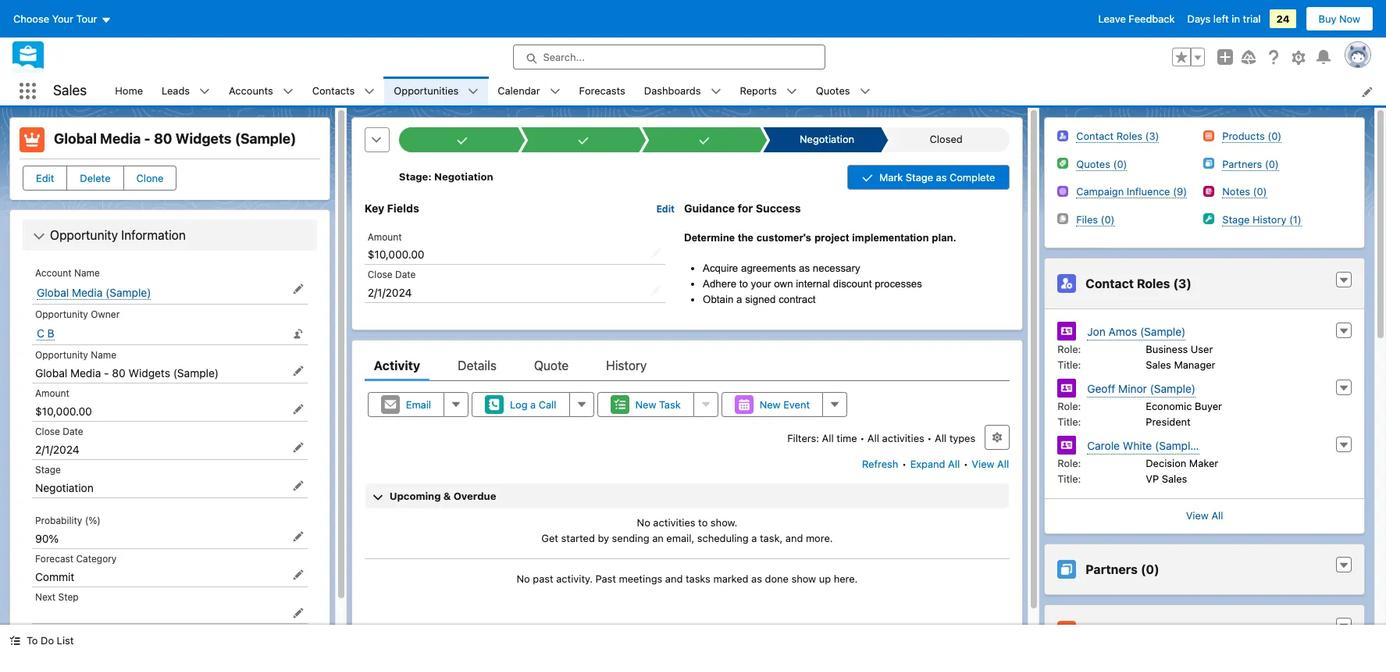 Task type: locate. For each thing, give the bounding box(es) containing it.
opportunity for opportunity name
[[35, 349, 88, 361]]

0 vertical spatial as
[[936, 171, 947, 184]]

1 horizontal spatial close date
[[368, 269, 416, 281]]

text default image inside 'calendar' list item
[[550, 86, 561, 97]]

as inside acquire agreements as necessary adhere to your own internal discount processes obtain a signed contract
[[799, 263, 810, 274]]

quote
[[534, 359, 569, 373]]

opportunity information
[[50, 228, 186, 242]]

negotiation down quotes link
[[800, 133, 855, 146]]

vp
[[1146, 472, 1160, 485]]

0 horizontal spatial close date
[[35, 426, 83, 438]]

text default image inside contacts list item
[[364, 86, 375, 97]]

accounts list item
[[220, 77, 303, 105]]

0 vertical spatial activities
[[883, 432, 925, 445]]

title: for carole white (sample)
[[1058, 472, 1082, 485]]

jon
[[1088, 325, 1106, 338]]

edit
[[36, 172, 54, 184], [657, 203, 675, 215]]

as for necessary
[[799, 263, 810, 274]]

campaign influence (9)
[[1077, 185, 1188, 198]]

text default image for opportunities
[[468, 86, 479, 97]]

key
[[365, 202, 385, 215]]

a left the task,
[[752, 532, 757, 544]]

edit down opportunity 'icon'
[[36, 172, 54, 184]]

1 horizontal spatial as
[[799, 263, 810, 274]]

files (0) link
[[1077, 212, 1115, 227]]

forecasts
[[579, 84, 626, 97]]

activities up email,
[[653, 517, 696, 529]]

$10,000.00
[[368, 248, 425, 261], [35, 404, 92, 418]]

0 vertical spatial 80
[[154, 130, 172, 147]]

products (0) link
[[1223, 129, 1282, 144]]

products (0)
[[1086, 623, 1163, 637]]

for
[[738, 202, 753, 215]]

role:
[[1058, 343, 1082, 355], [1058, 400, 1082, 413], [1058, 457, 1082, 470]]

opportunity for opportunity owner
[[35, 308, 88, 320]]

1 vertical spatial as
[[799, 263, 810, 274]]

0 horizontal spatial date
[[63, 426, 83, 438]]

text default image inside leads list item
[[199, 86, 210, 97]]

1 horizontal spatial widgets
[[176, 130, 232, 147]]

media down the opportunity name at the left of the page
[[70, 366, 101, 379]]

title: for jon amos (sample)
[[1058, 358, 1082, 371]]

files image
[[1058, 213, 1069, 224]]

0 horizontal spatial -
[[104, 366, 109, 379]]

1 vertical spatial 80
[[112, 366, 126, 379]]

activities inside no activities to show. get started by sending an email, scheduling a task, and more.
[[653, 517, 696, 529]]

0 horizontal spatial negotiation
[[35, 481, 94, 494]]

new left task
[[636, 399, 657, 411]]

1 vertical spatial sales
[[1146, 358, 1172, 371]]

contacts list item
[[303, 77, 385, 105]]

3 role: from the top
[[1058, 457, 1082, 470]]

group
[[1173, 48, 1206, 66]]

guidance for success
[[684, 202, 801, 215]]

up
[[819, 573, 831, 585]]

0 vertical spatial contact image
[[1058, 322, 1077, 341]]

(sample) for jon amos (sample)
[[1141, 325, 1186, 338]]

category
[[76, 553, 117, 565]]

1 horizontal spatial activities
[[883, 432, 925, 445]]

1 horizontal spatial no
[[637, 517, 651, 529]]

view all link down types
[[971, 452, 1010, 477]]

2 contact image from the top
[[1058, 436, 1077, 455]]

0 vertical spatial contact
[[1077, 130, 1114, 142]]

activities up refresh
[[883, 432, 925, 445]]

activity link
[[374, 350, 421, 381]]

log a call
[[510, 399, 557, 411]]

text default image for dashboards
[[711, 86, 722, 97]]

home link
[[106, 77, 152, 105]]

new left the event
[[760, 399, 781, 411]]

0 horizontal spatial amount
[[35, 388, 70, 399]]

email,
[[667, 532, 695, 544]]

stage right mark
[[906, 171, 934, 184]]

contact
[[1077, 130, 1114, 142], [1086, 277, 1134, 291]]

0 horizontal spatial new
[[636, 399, 657, 411]]

1 vertical spatial widgets
[[129, 366, 170, 379]]

types
[[950, 432, 976, 445]]

0 horizontal spatial no
[[517, 573, 530, 585]]

1 horizontal spatial -
[[144, 130, 151, 147]]

2 vertical spatial opportunity
[[35, 349, 88, 361]]

view down vp sales
[[1187, 509, 1209, 522]]

edit close date image
[[293, 442, 304, 453]]

new
[[636, 399, 657, 411], [760, 399, 781, 411]]

stage
[[399, 171, 428, 183], [906, 171, 934, 184], [1223, 213, 1250, 225], [35, 464, 61, 476]]

0 vertical spatial -
[[144, 130, 151, 147]]

as left done in the right of the page
[[752, 573, 763, 585]]

0 vertical spatial view
[[972, 458, 995, 470]]

(sample) inside global media (sample) "link"
[[106, 286, 151, 299]]

1 vertical spatial $10,000.00
[[35, 404, 92, 418]]

path options list box
[[399, 127, 1010, 152]]

view down types
[[972, 458, 995, 470]]

contact image left carole
[[1058, 436, 1077, 455]]

to left show.
[[699, 517, 708, 529]]

and right the task,
[[786, 532, 803, 544]]

activity.
[[556, 573, 593, 585]]

1 role: from the top
[[1058, 343, 1082, 355]]

(sample) inside geoff minor (sample) link
[[1151, 382, 1196, 395]]

sales down "decision maker"
[[1162, 472, 1188, 485]]

3 title: from the top
[[1058, 472, 1082, 485]]

0 horizontal spatial close
[[35, 426, 60, 438]]

text default image inside accounts list item
[[283, 86, 294, 97]]

1 vertical spatial role:
[[1058, 400, 1082, 413]]

jon amos (sample) link
[[1088, 323, 1186, 341]]

calendar
[[498, 84, 540, 97]]

global media - 80 widgets (sample) down the opportunity name at the left of the page
[[35, 366, 219, 379]]

2/1/2024 up "activity"
[[368, 286, 412, 299]]

media up delete
[[100, 130, 141, 147]]

meetings
[[619, 573, 663, 585]]

0 horizontal spatial widgets
[[129, 366, 170, 379]]

0 horizontal spatial activities
[[653, 517, 696, 529]]

80
[[154, 130, 172, 147], [112, 366, 126, 379]]

list containing home
[[106, 77, 1387, 105]]

stage for stage
[[35, 464, 61, 476]]

opportunities list item
[[385, 77, 489, 105]]

1 vertical spatial a
[[531, 399, 536, 411]]

0 horizontal spatial 2/1/2024
[[35, 443, 80, 456]]

close date
[[368, 269, 416, 281], [35, 426, 83, 438]]

global media - 80 widgets (sample) up clone
[[54, 130, 296, 147]]

role: for jon
[[1058, 343, 1082, 355]]

own
[[774, 278, 794, 290]]

0 vertical spatial $10,000.00
[[368, 248, 425, 261]]

0 vertical spatial name
[[74, 267, 100, 279]]

$10,000.00 down key fields
[[368, 248, 425, 261]]

negotiation up probability (%)
[[35, 481, 94, 494]]

0 vertical spatial 2/1/2024
[[368, 286, 412, 299]]

c
[[37, 327, 44, 340]]

(0) right partners
[[1141, 562, 1160, 576]]

1 horizontal spatial close
[[368, 269, 393, 281]]

all down the maker
[[1212, 509, 1224, 522]]

next
[[35, 591, 56, 603]]

the
[[738, 232, 754, 244]]

carole white (sample) link
[[1088, 438, 1201, 455]]

stage for stage history (1)
[[1223, 213, 1250, 225]]

global right opportunity 'icon'
[[54, 130, 97, 147]]

new for new task
[[636, 399, 657, 411]]

opportunity owner
[[35, 308, 120, 320]]

new task
[[636, 399, 681, 411]]

probability
[[35, 515, 82, 527]]

(0) for partners (0)
[[1141, 562, 1160, 576]]

1 vertical spatial to
[[699, 517, 708, 529]]

no for past
[[517, 573, 530, 585]]

quote link
[[534, 350, 569, 381]]

all inside contact roles element
[[1212, 509, 1224, 522]]

geoff minor (sample)
[[1088, 382, 1196, 395]]

opportunity down b
[[35, 349, 88, 361]]

to left your
[[740, 278, 748, 290]]

- down the opportunity name at the left of the page
[[104, 366, 109, 379]]

2/1/2024
[[368, 286, 412, 299], [35, 443, 80, 456]]

text default image for contacts
[[364, 86, 375, 97]]

partners (0)
[[1086, 562, 1160, 576]]

0 horizontal spatial to
[[699, 517, 708, 529]]

global inside "link"
[[37, 286, 69, 299]]

0 vertical spatial (0)
[[1141, 562, 1160, 576]]

title: for geoff minor (sample)
[[1058, 415, 1082, 428]]

as up 'internal'
[[799, 263, 810, 274]]

no inside no activities to show. get started by sending an email, scheduling a task, and more.
[[637, 517, 651, 529]]

view all link
[[971, 452, 1010, 477], [1046, 498, 1365, 533]]

economic
[[1146, 400, 1193, 413]]

1 vertical spatial date
[[63, 426, 83, 438]]

1 horizontal spatial to
[[740, 278, 748, 290]]

- up clone
[[144, 130, 151, 147]]

1 vertical spatial name
[[91, 349, 116, 361]]

1 contact image from the top
[[1058, 322, 1077, 341]]

1 vertical spatial close
[[35, 426, 60, 438]]

1 horizontal spatial 80
[[154, 130, 172, 147]]

amount down the opportunity name at the left of the page
[[35, 388, 70, 399]]

closed
[[931, 133, 963, 146]]

view all link down the maker
[[1046, 498, 1365, 533]]

close
[[368, 269, 393, 281], [35, 426, 60, 438]]

2 new from the left
[[760, 399, 781, 411]]

2 title: from the top
[[1058, 415, 1082, 428]]

1 vertical spatial 2/1/2024
[[35, 443, 80, 456]]

stage for stage : negotiation
[[399, 171, 428, 183]]

all right expand
[[949, 458, 960, 470]]

text default image inside dashboards list item
[[711, 86, 722, 97]]

a left signed
[[737, 294, 743, 306]]

notes image
[[1204, 186, 1215, 197]]

1 vertical spatial edit
[[657, 203, 675, 215]]

1 vertical spatial contact
[[1086, 277, 1134, 291]]

forecast category
[[35, 553, 117, 565]]

a inside button
[[531, 399, 536, 411]]

• left expand
[[902, 458, 907, 470]]

0 vertical spatial role:
[[1058, 343, 1082, 355]]

2 horizontal spatial a
[[752, 532, 757, 544]]

2 vertical spatial title:
[[1058, 472, 1082, 485]]

(sample) inside carole white (sample) link
[[1156, 439, 1201, 452]]

to
[[740, 278, 748, 290], [699, 517, 708, 529]]

(0) right 'products'
[[1144, 623, 1163, 637]]

0 vertical spatial sales
[[53, 82, 87, 99]]

2 vertical spatial role:
[[1058, 457, 1082, 470]]

contact roles image
[[1058, 130, 1069, 141]]

0 horizontal spatial and
[[666, 573, 683, 585]]

overdue
[[454, 490, 496, 503]]

opportunity up b
[[35, 308, 88, 320]]

• down types
[[964, 458, 969, 470]]

0 vertical spatial to
[[740, 278, 748, 290]]

no
[[637, 517, 651, 529], [517, 573, 530, 585]]

and inside no activities to show. get started by sending an email, scheduling a task, and more.
[[786, 532, 803, 544]]

tasks
[[686, 573, 711, 585]]

sales left 'home'
[[53, 82, 87, 99]]

contact left roles
[[1086, 277, 1134, 291]]

• up expand
[[928, 432, 932, 445]]

refresh button
[[862, 452, 900, 477]]

(%)
[[85, 515, 101, 527]]

1 horizontal spatial view all link
[[1046, 498, 1365, 533]]

$10,000.00 down the opportunity name at the left of the page
[[35, 404, 92, 418]]

1 horizontal spatial $10,000.00
[[368, 248, 425, 261]]

2 horizontal spatial as
[[936, 171, 947, 184]]

(sample) inside jon amos (sample) link
[[1141, 325, 1186, 338]]

1 vertical spatial (0)
[[1144, 623, 1163, 637]]

implementation
[[852, 232, 929, 244]]

date down the opportunity name at the left of the page
[[63, 426, 83, 438]]

time
[[837, 432, 858, 445]]

contact image
[[1058, 322, 1077, 341], [1058, 436, 1077, 455]]

opportunity
[[50, 228, 118, 242], [35, 308, 88, 320], [35, 349, 88, 361]]

80 up clone
[[154, 130, 172, 147]]

amount
[[368, 231, 402, 243], [35, 388, 70, 399]]

upcoming
[[390, 490, 441, 503]]

0 horizontal spatial a
[[531, 399, 536, 411]]

activities
[[883, 432, 925, 445], [653, 517, 696, 529]]

date down fields
[[395, 269, 416, 281]]

0 vertical spatial global
[[54, 130, 97, 147]]

1 vertical spatial opportunity
[[35, 308, 88, 320]]

stage right stage history image
[[1223, 213, 1250, 225]]

contact image left the jon
[[1058, 322, 1077, 341]]

1 vertical spatial media
[[72, 286, 103, 299]]

0 vertical spatial title:
[[1058, 358, 1082, 371]]

1 horizontal spatial negotiation
[[434, 171, 493, 183]]

2 vertical spatial a
[[752, 532, 757, 544]]

quotes
[[816, 84, 850, 97]]

contact roles (3)
[[1077, 130, 1160, 142]]

1 vertical spatial view
[[1187, 509, 1209, 522]]

1 vertical spatial no
[[517, 573, 530, 585]]

1 vertical spatial and
[[666, 573, 683, 585]]

1 new from the left
[[636, 399, 657, 411]]

contact for contact roles (3)
[[1086, 277, 1134, 291]]

edit account name image
[[293, 283, 304, 294]]

as left the complete
[[936, 171, 947, 184]]

1 horizontal spatial new
[[760, 399, 781, 411]]

stage up probability
[[35, 464, 61, 476]]

a right log
[[531, 399, 536, 411]]

media up opportunity owner
[[72, 286, 103, 299]]

text default image inside contact roles element
[[1339, 275, 1350, 286]]

1 title: from the top
[[1058, 358, 1082, 371]]

• right time
[[860, 432, 865, 445]]

0 horizontal spatial 80
[[112, 366, 126, 379]]

tab list
[[365, 350, 1010, 381]]

0 vertical spatial close
[[368, 269, 393, 281]]

amount down key fields
[[368, 231, 402, 243]]

name for opportunity name
[[91, 349, 116, 361]]

mark stage as complete
[[880, 171, 996, 184]]

contact image for carole white (sample)
[[1058, 436, 1077, 455]]

show.
[[711, 517, 738, 529]]

0 vertical spatial negotiation
[[800, 133, 855, 146]]

buy now button
[[1306, 6, 1374, 31]]

2/1/2024 up probability
[[35, 443, 80, 456]]

text default image for leads
[[199, 86, 210, 97]]

and left tasks
[[666, 573, 683, 585]]

1 vertical spatial -
[[104, 366, 109, 379]]

as inside the mark stage as complete button
[[936, 171, 947, 184]]

contact up quotes (0)
[[1077, 130, 1114, 142]]

negotiation
[[800, 133, 855, 146], [434, 171, 493, 183], [35, 481, 94, 494]]

1 horizontal spatial date
[[395, 269, 416, 281]]

a
[[737, 294, 743, 306], [531, 399, 536, 411], [752, 532, 757, 544]]

1 horizontal spatial and
[[786, 532, 803, 544]]

negotiation right :
[[434, 171, 493, 183]]

products image
[[1204, 130, 1215, 141]]

contact roles (3)
[[1086, 277, 1192, 291]]

•
[[860, 432, 865, 445], [928, 432, 932, 445], [902, 458, 907, 470], [964, 458, 969, 470]]

text default image
[[550, 86, 561, 97], [787, 86, 798, 97], [860, 86, 871, 97], [33, 231, 45, 243], [1339, 275, 1350, 286], [1339, 621, 1350, 632], [9, 635, 20, 646]]

probability (%)
[[35, 515, 101, 527]]

0 vertical spatial edit
[[36, 172, 54, 184]]

contact inside 'link'
[[1077, 130, 1114, 142]]

president
[[1146, 415, 1191, 428]]

0 vertical spatial a
[[737, 294, 743, 306]]

email button
[[368, 392, 445, 417]]

1 vertical spatial title:
[[1058, 415, 1082, 428]]

1 horizontal spatial view
[[1187, 509, 1209, 522]]

reports link
[[731, 77, 787, 105]]

contacts
[[312, 84, 355, 97]]

text default image inside opportunities list item
[[468, 86, 479, 97]]

text default image inside reports list item
[[787, 86, 798, 97]]

contact image for jon amos (sample)
[[1058, 322, 1077, 341]]

call
[[539, 399, 557, 411]]

0 vertical spatial opportunity
[[50, 228, 118, 242]]

no up sending
[[637, 517, 651, 529]]

sales down business
[[1146, 358, 1172, 371]]

name down owner
[[91, 349, 116, 361]]

dashboards list item
[[635, 77, 731, 105]]

stage up fields
[[399, 171, 428, 183]]

80 down the opportunity name at the left of the page
[[112, 366, 126, 379]]

stage history image
[[1204, 213, 1215, 224]]

1 vertical spatial activities
[[653, 517, 696, 529]]

global down account
[[37, 286, 69, 299]]

(0)
[[1141, 562, 1160, 576], [1144, 623, 1163, 637]]

list
[[106, 77, 1387, 105]]

2 role: from the top
[[1058, 400, 1082, 413]]

scheduling
[[698, 532, 749, 544]]

c b link
[[37, 325, 54, 341]]

0 vertical spatial no
[[637, 517, 651, 529]]

0 vertical spatial view all link
[[971, 452, 1010, 477]]

0 vertical spatial amount
[[368, 231, 402, 243]]

name up global media (sample)
[[74, 267, 100, 279]]

contact for contact roles (3)
[[1077, 130, 1114, 142]]

text default image
[[199, 86, 210, 97], [283, 86, 294, 97], [364, 86, 375, 97], [468, 86, 479, 97], [711, 86, 722, 97], [1339, 560, 1350, 571]]

edit left guidance
[[657, 203, 675, 215]]

opportunity up account name on the top left
[[50, 228, 118, 242]]

1 vertical spatial view all link
[[1046, 498, 1365, 533]]

1 vertical spatial global
[[37, 286, 69, 299]]

a inside acquire agreements as necessary adhere to your own internal discount processes obtain a signed contract
[[737, 294, 743, 306]]

new for new event
[[760, 399, 781, 411]]

global down the opportunity name at the left of the page
[[35, 366, 67, 379]]

search... button
[[513, 45, 825, 70]]

0 horizontal spatial as
[[752, 573, 763, 585]]

edit amount image
[[293, 404, 304, 414]]

opportunity inside dropdown button
[[50, 228, 118, 242]]

no left past
[[517, 573, 530, 585]]

global
[[54, 130, 97, 147], [37, 286, 69, 299], [35, 366, 67, 379]]

2 vertical spatial global
[[35, 366, 67, 379]]

1 horizontal spatial a
[[737, 294, 743, 306]]

all right time
[[868, 432, 880, 445]]



Task type: vqa. For each thing, say whether or not it's contained in the screenshot.
'Notes (0)' link
yes



Task type: describe. For each thing, give the bounding box(es) containing it.
influence (9)
[[1127, 185, 1188, 198]]

new event button
[[722, 392, 824, 417]]

products
[[1086, 623, 1141, 637]]

:
[[428, 171, 432, 183]]

(sample) for global media (sample)
[[106, 286, 151, 299]]

account
[[35, 267, 72, 279]]

upcoming & overdue
[[390, 490, 496, 503]]

contact image
[[1058, 379, 1077, 398]]

campaign influence (9) link
[[1077, 184, 1188, 200]]

tab list containing activity
[[365, 350, 1010, 381]]

mark stage as complete button
[[848, 165, 1010, 190]]

delete button
[[67, 166, 124, 191]]

log
[[510, 399, 528, 411]]

0 vertical spatial date
[[395, 269, 416, 281]]

all left time
[[822, 432, 834, 445]]

sales manager
[[1146, 358, 1216, 371]]

business user
[[1146, 343, 1214, 355]]

0 horizontal spatial view
[[972, 458, 995, 470]]

edit stage image
[[293, 480, 304, 491]]

next step
[[35, 591, 79, 603]]

no activities to show. get started by sending an email, scheduling a task, and more.
[[542, 517, 833, 544]]

to do list
[[27, 634, 74, 647]]

opportunity image
[[20, 127, 45, 152]]

necessary
[[813, 263, 861, 274]]

campaign influence image
[[1058, 186, 1069, 197]]

a inside no activities to show. get started by sending an email, scheduling a task, and more.
[[752, 532, 757, 544]]

agreements
[[741, 263, 796, 274]]

quotes (0)
[[1077, 157, 1128, 170]]

your
[[52, 13, 73, 25]]

all left types
[[935, 432, 947, 445]]

role: for geoff
[[1058, 400, 1082, 413]]

media inside "link"
[[72, 286, 103, 299]]

carole white (sample)
[[1088, 439, 1201, 452]]

step
[[58, 591, 79, 603]]

stage history (1)
[[1223, 213, 1302, 225]]

0 horizontal spatial $10,000.00
[[35, 404, 92, 418]]

in
[[1232, 13, 1241, 25]]

sales for sales manager
[[1146, 358, 1172, 371]]

text default image inside the 'opportunity information' dropdown button
[[33, 231, 45, 243]]

history (1)
[[1253, 213, 1302, 225]]

files (0)
[[1077, 213, 1115, 225]]

1 horizontal spatial edit
[[657, 203, 675, 215]]

1 vertical spatial close date
[[35, 426, 83, 438]]

opportunity for opportunity information
[[50, 228, 118, 242]]

1 vertical spatial negotiation
[[434, 171, 493, 183]]

2 vertical spatial sales
[[1162, 472, 1188, 485]]

negotiation inside path options list box
[[800, 133, 855, 146]]

opportunities
[[394, 84, 459, 97]]

partners image
[[1204, 158, 1215, 169]]

0 vertical spatial global media - 80 widgets (sample)
[[54, 130, 296, 147]]

marked
[[714, 573, 749, 585]]

adhere
[[703, 278, 737, 290]]

(sample) for carole white (sample)
[[1156, 439, 1201, 452]]

success
[[756, 202, 801, 215]]

to do list button
[[0, 625, 83, 656]]

event
[[784, 399, 810, 411]]

edit opportunity name image
[[293, 365, 304, 376]]

edit forecast category image
[[293, 569, 304, 580]]

contract
[[779, 294, 816, 306]]

edit next step image
[[293, 607, 304, 618]]

1 vertical spatial global media - 80 widgets (sample)
[[35, 366, 219, 379]]

dashboards link
[[635, 77, 711, 105]]

roles (3)
[[1117, 130, 1160, 142]]

role: for carole
[[1058, 457, 1082, 470]]

list
[[57, 634, 74, 647]]

(sample) for geoff minor (sample)
[[1151, 382, 1196, 395]]

negotiation link
[[770, 127, 881, 152]]

stage : negotiation
[[399, 171, 493, 183]]

quotes list item
[[807, 77, 880, 105]]

acquire
[[703, 263, 739, 274]]

activity
[[374, 359, 421, 373]]

stage inside button
[[906, 171, 934, 184]]

partners (0) link
[[1223, 157, 1280, 172]]

edit inside button
[[36, 172, 54, 184]]

owner
[[91, 308, 120, 320]]

complete
[[950, 171, 996, 184]]

2 vertical spatial as
[[752, 573, 763, 585]]

expand all button
[[910, 452, 961, 477]]

clone
[[136, 172, 164, 184]]

contacts link
[[303, 77, 364, 105]]

leads link
[[152, 77, 199, 105]]

user
[[1191, 343, 1214, 355]]

(0) for products (0)
[[1144, 623, 1163, 637]]

all right the expand all button
[[998, 458, 1010, 470]]

clone button
[[123, 166, 177, 191]]

account name
[[35, 267, 100, 279]]

email
[[406, 399, 431, 411]]

stage history (1) link
[[1223, 212, 1302, 227]]

obtain
[[703, 294, 734, 306]]

get
[[542, 532, 559, 544]]

no for activities
[[637, 517, 651, 529]]

text default image inside to do list button
[[9, 635, 20, 646]]

opportunity information button
[[26, 223, 314, 248]]

1 horizontal spatial 2/1/2024
[[368, 286, 412, 299]]

0 vertical spatial close date
[[368, 269, 416, 281]]

refresh
[[862, 458, 899, 470]]

buy now
[[1319, 13, 1361, 25]]

done
[[765, 573, 789, 585]]

calendar list item
[[489, 77, 570, 105]]

do
[[41, 634, 54, 647]]

history
[[606, 359, 647, 373]]

business
[[1146, 343, 1189, 355]]

determine the customer's project implementation plan.
[[684, 232, 957, 244]]

processes
[[875, 278, 923, 290]]

trial
[[1243, 13, 1261, 25]]

leads list item
[[152, 77, 220, 105]]

name for account name
[[74, 267, 100, 279]]

decision
[[1146, 457, 1187, 470]]

task
[[659, 399, 681, 411]]

quotes image
[[1058, 158, 1069, 169]]

by
[[598, 532, 609, 544]]

days left in trial
[[1188, 13, 1261, 25]]

filters:
[[788, 432, 820, 445]]

reports
[[740, 84, 777, 97]]

view inside contact roles element
[[1187, 509, 1209, 522]]

leave
[[1099, 13, 1126, 25]]

as for complete
[[936, 171, 947, 184]]

reports list item
[[731, 77, 807, 105]]

to inside no activities to show. get started by sending an email, scheduling a task, and more.
[[699, 517, 708, 529]]

tour
[[76, 13, 97, 25]]

accounts link
[[220, 77, 283, 105]]

2 vertical spatial media
[[70, 366, 101, 379]]

history link
[[606, 350, 647, 381]]

edit probability (%) image
[[293, 531, 304, 542]]

delete
[[80, 172, 111, 184]]

to
[[27, 634, 38, 647]]

(3)
[[1174, 277, 1192, 291]]

text default image for accounts
[[283, 86, 294, 97]]

expand
[[911, 458, 946, 470]]

2 vertical spatial negotiation
[[35, 481, 94, 494]]

search...
[[543, 51, 585, 63]]

0 vertical spatial widgets
[[176, 130, 232, 147]]

0 vertical spatial media
[[100, 130, 141, 147]]

leave feedback
[[1099, 13, 1175, 25]]

0 horizontal spatial view all link
[[971, 452, 1010, 477]]

sales for sales
[[53, 82, 87, 99]]

contact roles element
[[1045, 258, 1366, 534]]

to inside acquire agreements as necessary adhere to your own internal discount processes obtain a signed contract
[[740, 278, 748, 290]]

your
[[751, 278, 772, 290]]

partners (0)
[[1223, 157, 1280, 170]]

text default image inside quotes list item
[[860, 86, 871, 97]]



